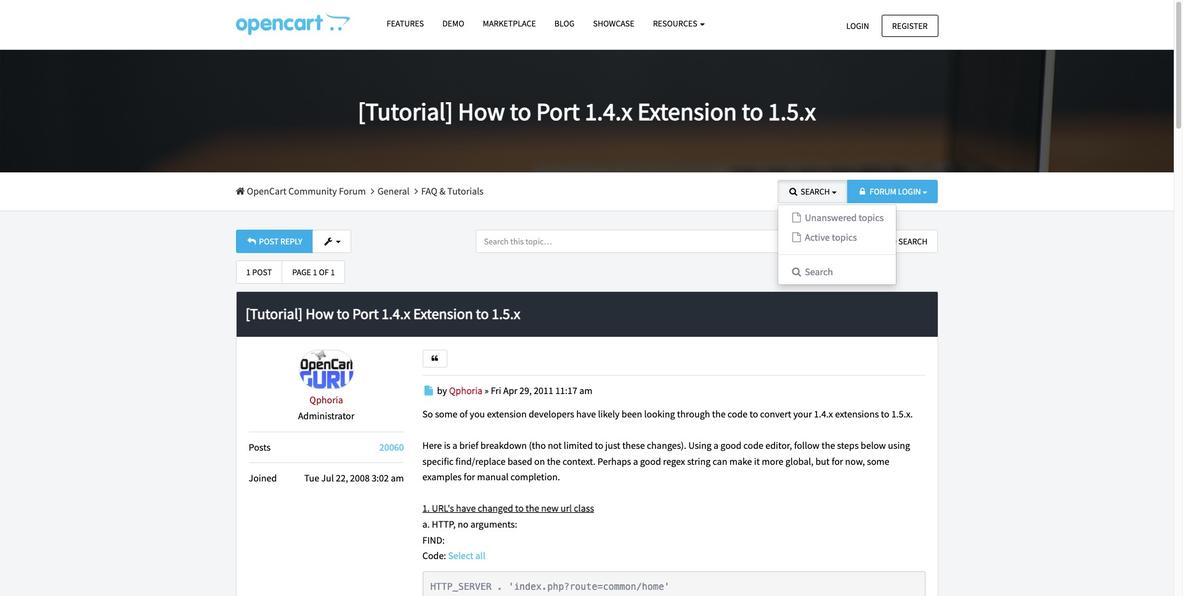 Task type: vqa. For each thing, say whether or not it's contained in the screenshot.
left 9:41
no



Task type: locate. For each thing, give the bounding box(es) containing it.
good
[[721, 440, 742, 452], [640, 455, 661, 468]]

of right page in the left top of the page
[[319, 267, 329, 278]]

more
[[762, 455, 784, 468]]

to
[[510, 96, 532, 127], [742, 96, 764, 127], [337, 305, 350, 324], [476, 305, 489, 324], [750, 408, 759, 420], [881, 408, 890, 420], [595, 440, 604, 452], [515, 503, 524, 515]]

some
[[435, 408, 458, 420], [867, 455, 890, 468]]

home image
[[236, 186, 245, 196]]

blog link
[[546, 13, 584, 35]]

by
[[437, 384, 447, 397]]

a
[[453, 440, 458, 452], [714, 440, 719, 452], [633, 455, 638, 468]]

reply image
[[246, 237, 257, 246]]

0 vertical spatial search
[[801, 186, 830, 197]]

these
[[623, 440, 645, 452]]

marketplace
[[483, 18, 536, 29]]

a right the using
[[714, 440, 719, 452]]

0 vertical spatial topics
[[859, 212, 884, 224]]

features link
[[378, 13, 433, 35]]

arguments:
[[471, 518, 518, 531]]

1 vertical spatial some
[[867, 455, 890, 468]]

forum right lock image
[[870, 186, 897, 197]]

have
[[577, 408, 596, 420], [456, 503, 476, 515]]

editor,
[[766, 440, 792, 452]]

1 vertical spatial search image
[[791, 267, 803, 277]]

2 horizontal spatial a
[[714, 440, 719, 452]]

topics inside unanswered topics link
[[859, 212, 884, 224]]

1 horizontal spatial some
[[867, 455, 890, 468]]

the left new
[[526, 503, 539, 515]]

for
[[832, 455, 844, 468], [464, 471, 475, 483]]

topics down unanswered topics
[[832, 231, 857, 244]]

opencart community forum
[[245, 185, 366, 197]]

showcase
[[593, 18, 635, 29]]

your
[[794, 408, 812, 420]]

qphoria link
[[449, 384, 483, 397], [310, 394, 343, 406]]

through
[[677, 408, 710, 420]]

0 vertical spatial am
[[580, 384, 593, 397]]

code left convert
[[728, 408, 748, 420]]

0 horizontal spatial login
[[847, 20, 870, 31]]

1 horizontal spatial login
[[899, 186, 921, 197]]

context.
[[563, 455, 596, 468]]

topics for active topics
[[832, 231, 857, 244]]

group containing unanswered topics
[[778, 180, 897, 286]]

opencart
[[247, 185, 287, 197]]

the up but
[[822, 440, 836, 452]]

1 vertical spatial am
[[391, 472, 404, 485]]

some right so
[[435, 408, 458, 420]]

0 horizontal spatial 1.5.x
[[492, 305, 521, 324]]

search link
[[778, 262, 897, 282]]

1 vertical spatial have
[[456, 503, 476, 515]]

2 horizontal spatial 1.4.x
[[814, 408, 833, 420]]

1 horizontal spatial 1
[[313, 267, 317, 278]]

resources link
[[644, 13, 715, 35]]

of left you
[[460, 408, 468, 420]]

0 vertical spatial for
[[832, 455, 844, 468]]

have up no
[[456, 503, 476, 515]]

am
[[580, 384, 593, 397], [391, 472, 404, 485]]

1 vertical spatial search
[[803, 265, 833, 278]]

so
[[423, 408, 433, 420]]

post reply group
[[236, 230, 351, 253]]

code: select all
[[423, 550, 486, 562]]

login
[[847, 20, 870, 31], [899, 186, 921, 197]]

0 horizontal spatial 1.4.x
[[382, 305, 410, 324]]

user avatar image
[[299, 350, 354, 390]]

a down these
[[633, 455, 638, 468]]

qphoria link up administrator
[[310, 394, 343, 406]]

the right through
[[712, 408, 726, 420]]

search image
[[788, 187, 799, 196], [791, 267, 803, 277]]

qphoria up administrator
[[310, 394, 343, 406]]

0 vertical spatial login
[[847, 20, 870, 31]]

0 vertical spatial [tutorial] how to port 1.4.x extension to 1.5.x
[[358, 96, 816, 127]]

1 horizontal spatial [tutorial]
[[358, 96, 453, 127]]

0 vertical spatial 1.4.x
[[585, 96, 633, 127]]

0 vertical spatial extension
[[638, 96, 737, 127]]

»
[[485, 384, 489, 397]]

general link
[[378, 185, 410, 197]]

search image down file o image
[[791, 267, 803, 277]]

topics inside active topics link
[[832, 231, 857, 244]]

0 horizontal spatial forum
[[339, 185, 366, 197]]

good up make
[[721, 440, 742, 452]]

0 vertical spatial good
[[721, 440, 742, 452]]

login right lock image
[[899, 186, 921, 197]]

am right 3:02
[[391, 472, 404, 485]]

1 vertical spatial login
[[899, 186, 921, 197]]

topics for unanswered topics
[[859, 212, 884, 224]]

port
[[536, 96, 580, 127], [353, 305, 379, 324]]

1 vertical spatial for
[[464, 471, 475, 483]]

0 vertical spatial code
[[728, 408, 748, 420]]

file o image
[[791, 232, 803, 242]]

of
[[319, 267, 329, 278], [460, 408, 468, 420]]

qphoria link left »
[[449, 384, 483, 397]]

specific
[[423, 455, 454, 468]]

0 horizontal spatial [tutorial]
[[246, 305, 303, 324]]

1 vertical spatial how
[[306, 305, 334, 324]]

qphoria
[[449, 384, 483, 397], [310, 394, 343, 406]]

1 horizontal spatial how
[[458, 96, 505, 127]]

22,
[[336, 472, 348, 485]]

so some of you extension developers have likely been looking through the code to convert your 1.4.x extensions to 1.5.x.
[[423, 408, 913, 420]]

0 horizontal spatial how
[[306, 305, 334, 324]]

page 1 of 1
[[292, 267, 335, 278]]

using
[[689, 440, 712, 452]]

forum right community
[[339, 185, 366, 197]]

0 horizontal spatial extension
[[413, 305, 473, 324]]

a.
[[423, 518, 430, 531]]

administrator
[[298, 410, 355, 422]]

post reply
[[257, 236, 303, 247]]

topics down lock image
[[859, 212, 884, 224]]

faq & tutorials link
[[421, 185, 484, 197]]

0 horizontal spatial for
[[464, 471, 475, 483]]

good down changes).
[[640, 455, 661, 468]]

qphoria left »
[[449, 384, 483, 397]]

1 vertical spatial topics
[[832, 231, 857, 244]]

faq & tutorials
[[421, 185, 484, 197]]

1 horizontal spatial am
[[580, 384, 593, 397]]

0 horizontal spatial qphoria link
[[310, 394, 343, 406]]

1 vertical spatial good
[[640, 455, 661, 468]]

extension
[[638, 96, 737, 127], [413, 305, 473, 324]]

1.4.x
[[585, 96, 633, 127], [382, 305, 410, 324], [814, 408, 833, 420]]

1 1 from the left
[[246, 267, 251, 278]]

None search field
[[467, 230, 948, 253]]

1 horizontal spatial 1.5.x
[[769, 96, 816, 127]]

how
[[458, 96, 505, 127], [306, 305, 334, 324]]

of for some
[[460, 408, 468, 420]]

1 horizontal spatial of
[[460, 408, 468, 420]]

url
[[561, 503, 572, 515]]

0 horizontal spatial some
[[435, 408, 458, 420]]

here is a brief breakdown (tho not limited to just these changes). using a good code editor, follow the steps below using specific find/replace based on the context. perhaps a good regex string can make it more global, but for now, some examples for manual completion.
[[423, 440, 911, 483]]

1 vertical spatial of
[[460, 408, 468, 420]]

jul
[[321, 472, 334, 485]]

1 horizontal spatial port
[[536, 96, 580, 127]]

Search this topic… text field
[[476, 230, 816, 253]]

&
[[440, 185, 446, 197]]

breakdown
[[481, 440, 527, 452]]

the
[[712, 408, 726, 420], [822, 440, 836, 452], [547, 455, 561, 468], [526, 503, 539, 515]]

some down below
[[867, 455, 890, 468]]

file o image
[[791, 213, 803, 223]]

[tutorial] how to port 1.4.x extension to 1.5.x
[[358, 96, 816, 127], [246, 305, 521, 324]]

search image for search link
[[791, 267, 803, 277]]

have left likely
[[577, 408, 596, 420]]

active topics link
[[778, 228, 897, 248]]

2 horizontal spatial 1
[[331, 267, 335, 278]]

have inside 1. url's have changed to the new url class a. http, no arguments: find:
[[456, 503, 476, 515]]

1 vertical spatial extension
[[413, 305, 473, 324]]

post image
[[423, 386, 435, 396]]

a right is
[[453, 440, 458, 452]]

0 horizontal spatial 1
[[246, 267, 251, 278]]

register
[[893, 20, 928, 31]]

for down find/replace
[[464, 471, 475, 483]]

brief
[[460, 440, 479, 452]]

login inside dropdown button
[[899, 186, 921, 197]]

search image inside dropdown button
[[788, 187, 799, 196]]

login left register
[[847, 20, 870, 31]]

active topics
[[803, 231, 857, 244]]

find:
[[423, 534, 445, 547]]

0 vertical spatial of
[[319, 267, 329, 278]]

posts
[[249, 441, 271, 453]]

1 vertical spatial 1.5.x
[[492, 305, 521, 324]]

1 horizontal spatial topics
[[859, 212, 884, 224]]

for right but
[[832, 455, 844, 468]]

0 horizontal spatial port
[[353, 305, 379, 324]]

limited
[[564, 440, 593, 452]]

1 horizontal spatial good
[[721, 440, 742, 452]]

20060 link
[[380, 441, 404, 453]]

0 horizontal spatial of
[[319, 267, 329, 278]]

select
[[448, 550, 474, 562]]

group
[[778, 180, 897, 286]]

code up it
[[744, 440, 764, 452]]

unanswered topics link
[[778, 209, 897, 228]]

now,
[[846, 455, 865, 468]]

1 horizontal spatial extension
[[638, 96, 737, 127]]

am right '11:17'
[[580, 384, 593, 397]]

extensions
[[835, 408, 879, 420]]

1 vertical spatial code
[[744, 440, 764, 452]]

0 horizontal spatial topics
[[832, 231, 857, 244]]

search image up file o icon
[[788, 187, 799, 196]]

active
[[805, 231, 830, 244]]

1 horizontal spatial have
[[577, 408, 596, 420]]

1 vertical spatial port
[[353, 305, 379, 324]]

on
[[535, 455, 545, 468]]

search down search icon
[[803, 265, 833, 278]]

of for 1
[[319, 267, 329, 278]]

search up unanswered
[[801, 186, 830, 197]]

1 horizontal spatial for
[[832, 455, 844, 468]]

0 vertical spatial search image
[[788, 187, 799, 196]]

0 horizontal spatial qphoria
[[310, 394, 343, 406]]

1 horizontal spatial forum
[[870, 186, 897, 197]]

0 horizontal spatial have
[[456, 503, 476, 515]]

1 vertical spatial [tutorial]
[[246, 305, 303, 324]]



Task type: describe. For each thing, give the bounding box(es) containing it.
developers
[[529, 408, 575, 420]]

reply
[[281, 236, 303, 247]]

perhaps
[[598, 455, 631, 468]]

all
[[476, 550, 486, 562]]

qphoria inside qphoria administrator
[[310, 394, 343, 406]]

can
[[713, 455, 728, 468]]

likely
[[598, 408, 620, 420]]

2 1 from the left
[[313, 267, 317, 278]]

code:
[[423, 550, 446, 562]]

0 vertical spatial how
[[458, 96, 505, 127]]

3 1 from the left
[[331, 267, 335, 278]]

the right on
[[547, 455, 561, 468]]

0 vertical spatial [tutorial]
[[358, 96, 453, 127]]

is
[[444, 440, 451, 452]]

unanswered topics
[[803, 212, 884, 224]]

unanswered
[[805, 212, 857, 224]]

1 post
[[246, 267, 272, 278]]

code inside here is a brief breakdown (tho not limited to just these changes). using a good code editor, follow the steps below using specific find/replace based on the context. perhaps a good regex string can make it more global, but for now, some examples for manual completion.
[[744, 440, 764, 452]]

tue jul 22, 2008 3:02 am
[[304, 472, 404, 485]]

below
[[861, 440, 886, 452]]

29,
[[520, 384, 532, 397]]

0 vertical spatial port
[[536, 96, 580, 127]]

class
[[574, 503, 594, 515]]

changed
[[478, 503, 513, 515]]

new
[[541, 503, 559, 515]]

regex
[[663, 455, 686, 468]]

2008
[[350, 472, 370, 485]]

0 horizontal spatial a
[[453, 440, 458, 452]]

faq
[[421, 185, 438, 197]]

1 horizontal spatial a
[[633, 455, 638, 468]]

1 vertical spatial [tutorial] how to port 1.4.x extension to 1.5.x
[[246, 305, 521, 324]]

but
[[816, 455, 830, 468]]

search inside dropdown button
[[801, 186, 830, 197]]

1 post link
[[236, 261, 282, 284]]

0 vertical spatial 1.5.x
[[769, 96, 816, 127]]

search image
[[826, 237, 837, 246]]

looking
[[645, 408, 675, 420]]

community
[[289, 185, 337, 197]]

3:02
[[372, 472, 389, 485]]

resources
[[653, 18, 699, 29]]

features
[[387, 18, 424, 29]]

1. url's have changed to the new url class a. http, no arguments: find:
[[423, 503, 594, 547]]

0 vertical spatial some
[[435, 408, 458, 420]]

the inside 1. url's have changed to the new url class a. http, no arguments: find:
[[526, 503, 539, 515]]

0 vertical spatial have
[[577, 408, 596, 420]]

just
[[606, 440, 621, 452]]

extension
[[487, 408, 527, 420]]

to inside 1. url's have changed to the new url class a. http, no arguments: find:
[[515, 503, 524, 515]]

general
[[378, 185, 410, 197]]

follow
[[794, 440, 820, 452]]

0 horizontal spatial am
[[391, 472, 404, 485]]

forum login button
[[847, 180, 939, 204]]

not
[[548, 440, 562, 452]]

1 vertical spatial 1.4.x
[[382, 305, 410, 324]]

fri
[[491, 384, 502, 397]]

post
[[252, 267, 272, 278]]

blog
[[555, 18, 575, 29]]

2 vertical spatial 1.4.x
[[814, 408, 833, 420]]

register link
[[882, 14, 939, 37]]

1 horizontal spatial qphoria link
[[449, 384, 483, 397]]

wrench image
[[323, 237, 334, 246]]

it
[[754, 455, 760, 468]]

demo
[[443, 18, 465, 29]]

forum inside dropdown button
[[870, 186, 897, 197]]

search image for search dropdown button at right top
[[788, 187, 799, 196]]

http,
[[432, 518, 456, 531]]

login link
[[836, 14, 880, 37]]

1 horizontal spatial 1.4.x
[[585, 96, 633, 127]]

make
[[730, 455, 752, 468]]

by qphoria » fri apr 29, 2011 11:17 am
[[437, 384, 593, 397]]

here
[[423, 440, 442, 452]]

url's
[[432, 503, 454, 515]]

steps
[[838, 440, 859, 452]]

http_server . 'index.php?route=common/home'
[[431, 582, 676, 593]]

post reply link
[[236, 230, 313, 253]]

find/replace
[[456, 455, 506, 468]]

reply with quote image
[[431, 356, 439, 363]]

20060
[[380, 441, 404, 453]]

you
[[470, 408, 485, 420]]

opencart community forum link
[[236, 185, 366, 197]]

global,
[[786, 455, 814, 468]]

lock image
[[857, 187, 868, 196]]

post
[[259, 236, 279, 247]]

changes).
[[647, 440, 687, 452]]

select all link
[[448, 550, 486, 562]]

to inside here is a brief breakdown (tho not limited to just these changes). using a good code editor, follow the steps below using specific find/replace based on the context. perhaps a good regex string can make it more global, but for now, some examples for manual completion.
[[595, 440, 604, 452]]

joined
[[249, 472, 277, 485]]

some inside here is a brief breakdown (tho not limited to just these changes). using a good code editor, follow the steps below using specific find/replace based on the context. perhaps a good regex string can make it more global, but for now, some examples for manual completion.
[[867, 455, 890, 468]]

examples
[[423, 471, 462, 483]]

string
[[687, 455, 711, 468]]

1 horizontal spatial qphoria
[[449, 384, 483, 397]]

1.
[[423, 503, 430, 515]]

demo link
[[433, 13, 474, 35]]

qphoria administrator
[[298, 394, 355, 422]]

based
[[508, 455, 533, 468]]

manual
[[477, 471, 509, 483]]

0 horizontal spatial good
[[640, 455, 661, 468]]

(tho
[[529, 440, 546, 452]]

convert
[[760, 408, 792, 420]]

marketplace link
[[474, 13, 546, 35]]

search button
[[778, 180, 847, 204]]

apr
[[503, 384, 518, 397]]



